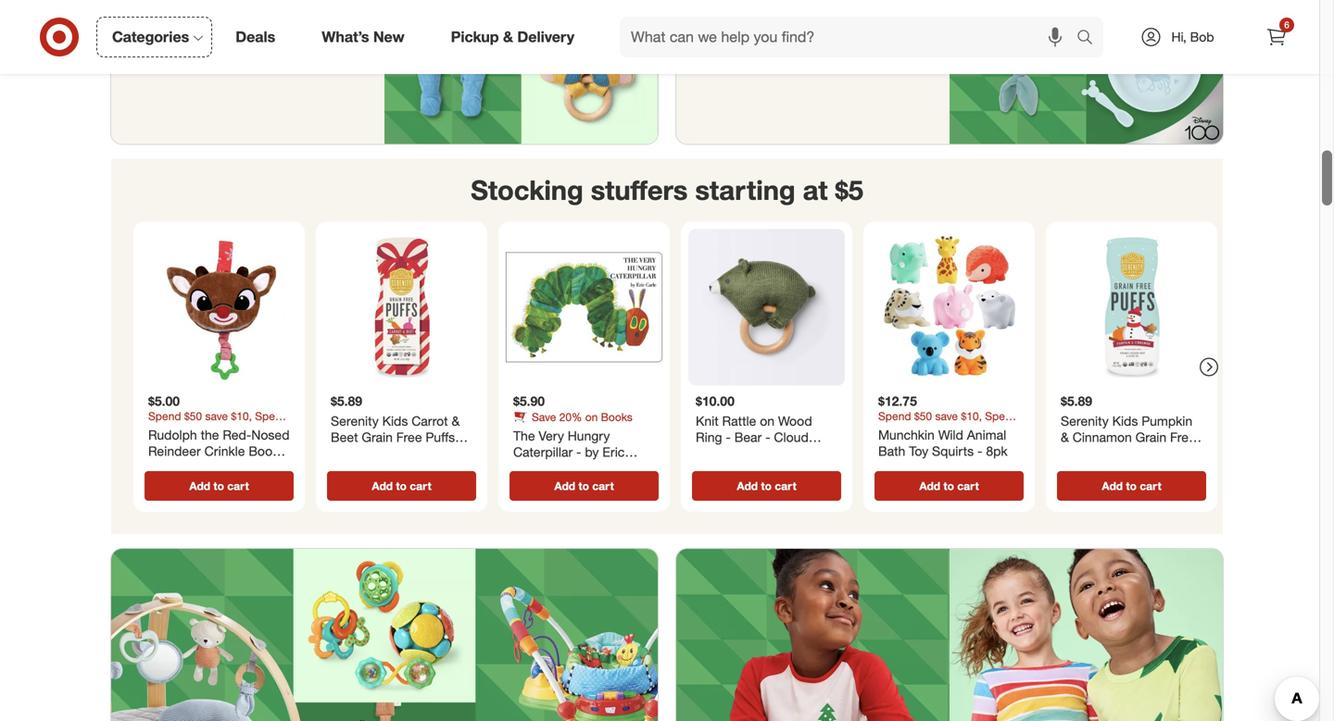 Task type: describe. For each thing, give the bounding box(es) containing it.
bear
[[734, 429, 762, 446]]

save
[[532, 410, 556, 424]]

to for the very hungry caterpillar - by eric carle (board book)
[[578, 479, 589, 493]]

what's new
[[322, 28, 405, 46]]

add for munchkin wild animal bath toy squirts - 8pk
[[919, 479, 940, 493]]

squirts
[[932, 443, 974, 459]]

search button
[[1068, 17, 1113, 61]]

deals link
[[220, 17, 299, 57]]

- right 'bear'
[[765, 429, 770, 446]]

stocking stuffers starting at $5
[[471, 173, 863, 206]]

- inside $5.89 serenity kids carrot & beet grain free puffs baby snack - 1.5oz
[[404, 446, 409, 462]]

the very hungry caterpillar - by eric carle (board book) image
[[506, 229, 662, 386]]

1 under from the left
[[150, 45, 219, 76]]

$5.89 link
[[1053, 229, 1210, 468]]

serenity
[[331, 413, 379, 429]]

0 horizontal spatial on
[[585, 410, 598, 424]]

1 & under from the left
[[126, 45, 219, 76]]

hi, bob
[[1171, 29, 1214, 45]]

1 add to cart from the left
[[189, 479, 249, 493]]

the
[[513, 428, 535, 444]]

1.5oz
[[412, 446, 444, 462]]

knit rattle on wood ring - bear - cloud island™ image
[[688, 229, 845, 386]]

6 add to cart button from the left
[[1057, 472, 1206, 501]]

- right ring
[[726, 429, 731, 446]]

add to cart button for the very hungry caterpillar - by eric carle (board book)
[[510, 472, 659, 501]]

what's new link
[[306, 17, 428, 57]]

(board
[[547, 460, 586, 477]]

add to cart button for munchkin wild animal bath toy squirts - 8pk
[[875, 472, 1024, 501]]

puffs
[[426, 429, 455, 446]]

bath
[[878, 443, 905, 459]]

pickup & delivery link
[[435, 17, 598, 57]]

$5.00 link
[[141, 229, 297, 468]]

carle
[[513, 460, 544, 477]]

$10.00 knit rattle on wood ring - bear - cloud island™
[[696, 393, 812, 462]]

add to cart for knit rattle on wood ring - bear - cloud island™
[[737, 479, 796, 493]]

to for knit rattle on wood ring - bear - cloud island™
[[761, 479, 772, 493]]

to for serenity kids carrot & beet grain free puffs baby snack - 1.5oz
[[396, 479, 407, 493]]

categories
[[112, 28, 189, 46]]

8pk
[[986, 443, 1008, 459]]

wild
[[938, 427, 963, 443]]

- inside the very hungry caterpillar - by eric carle (board book)
[[576, 444, 581, 460]]

what's
[[322, 28, 369, 46]]

1 add from the left
[[189, 479, 210, 493]]

1 & under link from the left
[[111, 0, 658, 144]]

very
[[539, 428, 564, 444]]

stocking
[[471, 173, 583, 206]]

carrot
[[412, 413, 448, 429]]

$5.89 for $5.89 serenity kids carrot & beet grain free puffs baby snack - 1.5oz
[[331, 393, 362, 409]]

delivery
[[517, 28, 574, 46]]

rattle
[[722, 413, 756, 429]]

to for munchkin wild animal bath toy squirts - 8pk
[[943, 479, 954, 493]]

search
[[1068, 30, 1113, 48]]

serenity kids pumpkin & cinnamon grain free puffs baby snack - 1.5oz image
[[1053, 229, 1210, 386]]

cart for knit rattle on wood ring - bear - cloud island™
[[775, 479, 796, 493]]

cloud
[[774, 429, 809, 446]]

What can we help you find? suggestions appear below search field
[[620, 17, 1081, 57]]

categories link
[[96, 17, 212, 57]]

by
[[585, 444, 599, 460]]

$5
[[835, 173, 863, 206]]

stuffers
[[591, 173, 688, 206]]

deals
[[236, 28, 275, 46]]

$5.90
[[513, 393, 545, 409]]

free
[[396, 429, 422, 446]]

add to cart for munchkin wild animal bath toy squirts - 8pk
[[919, 479, 979, 493]]

carousel region
[[111, 159, 1223, 549]]

20%
[[559, 410, 582, 424]]

snack
[[364, 446, 400, 462]]



Task type: locate. For each thing, give the bounding box(es) containing it.
- inside munchkin wild animal bath toy squirts - 8pk
[[977, 443, 982, 459]]

munchkin wild animal bath toy squirts - 8pk image
[[871, 229, 1027, 386]]

toy
[[909, 443, 928, 459]]

add for serenity kids carrot & beet grain free puffs baby snack - 1.5oz
[[372, 479, 393, 493]]

add to cart button
[[145, 472, 294, 501], [327, 472, 476, 501], [510, 472, 659, 501], [692, 472, 841, 501], [875, 472, 1024, 501], [1057, 472, 1206, 501]]

3 cart from the left
[[592, 479, 614, 493]]

pickup & delivery
[[451, 28, 574, 46]]

island™
[[696, 446, 737, 462]]

0 horizontal spatial under
[[150, 45, 219, 76]]

- left 1.5oz
[[404, 446, 409, 462]]

4 add to cart from the left
[[737, 479, 796, 493]]

2 & under from the left
[[691, 45, 784, 76]]

$5.89 inside $5.89 serenity kids carrot & beet grain free puffs baby snack - 1.5oz
[[331, 393, 362, 409]]

2 & under link from the left
[[676, 0, 1223, 144]]

add
[[189, 479, 210, 493], [372, 479, 393, 493], [554, 479, 575, 493], [737, 479, 758, 493], [919, 479, 940, 493], [1102, 479, 1123, 493]]

eric
[[602, 444, 625, 460]]

$12.75
[[878, 393, 917, 409]]

1 to from the left
[[213, 479, 224, 493]]

books
[[601, 410, 633, 424]]

5 to from the left
[[943, 479, 954, 493]]

6 to from the left
[[1126, 479, 1137, 493]]

2 under from the left
[[715, 45, 784, 76]]

1 $5.89 from the left
[[331, 393, 362, 409]]

hi,
[[1171, 29, 1186, 45]]

1 horizontal spatial under
[[715, 45, 784, 76]]

2 to from the left
[[396, 479, 407, 493]]

cart for the very hungry caterpillar - by eric carle (board book)
[[592, 479, 614, 493]]

6
[[1284, 19, 1289, 31]]

to
[[213, 479, 224, 493], [396, 479, 407, 493], [578, 479, 589, 493], [761, 479, 772, 493], [943, 479, 954, 493], [1126, 479, 1137, 493]]

the very hungry caterpillar - by eric carle (board book)
[[513, 428, 625, 477]]

add to cart for the very hungry caterpillar - by eric carle (board book)
[[554, 479, 614, 493]]

$5.89
[[331, 393, 362, 409], [1061, 393, 1092, 409]]

ring
[[696, 429, 722, 446]]

3 add to cart from the left
[[554, 479, 614, 493]]

add for the very hungry caterpillar - by eric carle (board book)
[[554, 479, 575, 493]]

3 to from the left
[[578, 479, 589, 493]]

cart for serenity kids carrot & beet grain free puffs baby snack - 1.5oz
[[410, 479, 431, 493]]

6 link
[[1256, 17, 1297, 57]]

2 add from the left
[[372, 479, 393, 493]]

pickup
[[451, 28, 499, 46]]

& inside $5.89 serenity kids carrot & beet grain free puffs baby snack - 1.5oz
[[452, 413, 460, 429]]

0 horizontal spatial $5.89
[[331, 393, 362, 409]]

- left 8pk
[[977, 443, 982, 459]]

1 cart from the left
[[227, 479, 249, 493]]

0 horizontal spatial & under
[[126, 45, 219, 76]]

1 horizontal spatial & under link
[[676, 0, 1223, 144]]

munchkin
[[878, 427, 935, 443]]

at
[[803, 173, 828, 206]]

&
[[503, 28, 513, 46], [126, 45, 143, 76], [691, 45, 708, 76], [452, 413, 460, 429]]

serenity kids carrot & beet grain free puffs baby snack - 1.5oz image
[[323, 229, 480, 386]]

4 cart from the left
[[775, 479, 796, 493]]

4 add from the left
[[737, 479, 758, 493]]

6 add from the left
[[1102, 479, 1123, 493]]

add to cart
[[189, 479, 249, 493], [372, 479, 431, 493], [554, 479, 614, 493], [737, 479, 796, 493], [919, 479, 979, 493], [1102, 479, 1161, 493]]

2 add to cart button from the left
[[327, 472, 476, 501]]

4 add to cart button from the left
[[692, 472, 841, 501]]

add for knit rattle on wood ring - bear - cloud island™
[[737, 479, 758, 493]]

1 horizontal spatial & under
[[691, 45, 784, 76]]

1 horizontal spatial on
[[760, 413, 774, 429]]

add to cart button for knit rattle on wood ring - bear - cloud island™
[[692, 472, 841, 501]]

beet
[[331, 429, 358, 446]]

on inside $10.00 knit rattle on wood ring - bear - cloud island™
[[760, 413, 774, 429]]

& under link
[[111, 0, 658, 144], [676, 0, 1223, 144]]

$5.89 for $5.89
[[1061, 393, 1092, 409]]

6 add to cart from the left
[[1102, 479, 1161, 493]]

cart for munchkin wild animal bath toy squirts - 8pk
[[957, 479, 979, 493]]

wood
[[778, 413, 812, 429]]

1 horizontal spatial $5.89
[[1061, 393, 1092, 409]]

caterpillar
[[513, 444, 573, 460]]

5 add from the left
[[919, 479, 940, 493]]

on
[[585, 410, 598, 424], [760, 413, 774, 429]]

rudolph the red-nosed reindeer crinkle book with teether baby learning toy - christmas image
[[141, 229, 297, 386]]

new
[[373, 28, 405, 46]]

book)
[[590, 460, 624, 477]]

4 to from the left
[[761, 479, 772, 493]]

$5.00
[[148, 393, 180, 409]]

3 add from the left
[[554, 479, 575, 493]]

5 add to cart from the left
[[919, 479, 979, 493]]

under
[[150, 45, 219, 76], [715, 45, 784, 76]]

add to cart for serenity kids carrot & beet grain free puffs baby snack - 1.5oz
[[372, 479, 431, 493]]

- left by
[[576, 444, 581, 460]]

kids
[[382, 413, 408, 429]]

grain
[[362, 429, 393, 446]]

animal
[[967, 427, 1006, 443]]

save 20% on books
[[532, 410, 633, 424]]

hungry
[[568, 428, 610, 444]]

2 $5.89 from the left
[[1061, 393, 1092, 409]]

2 add to cart from the left
[[372, 479, 431, 493]]

cart
[[227, 479, 249, 493], [410, 479, 431, 493], [592, 479, 614, 493], [775, 479, 796, 493], [957, 479, 979, 493], [1140, 479, 1161, 493]]

on up the hungry at the left of the page
[[585, 410, 598, 424]]

-
[[726, 429, 731, 446], [765, 429, 770, 446], [977, 443, 982, 459], [576, 444, 581, 460], [404, 446, 409, 462]]

$10.00
[[696, 393, 735, 409]]

5 cart from the left
[[957, 479, 979, 493]]

5 add to cart button from the left
[[875, 472, 1024, 501]]

& under
[[126, 45, 219, 76], [691, 45, 784, 76]]

1 add to cart button from the left
[[145, 472, 294, 501]]

0 horizontal spatial & under link
[[111, 0, 658, 144]]

starting
[[695, 173, 795, 206]]

baby
[[331, 446, 360, 462]]

knit
[[696, 413, 719, 429]]

$5.89 serenity kids carrot & beet grain free puffs baby snack - 1.5oz
[[331, 393, 460, 462]]

2 cart from the left
[[410, 479, 431, 493]]

3 add to cart button from the left
[[510, 472, 659, 501]]

munchkin wild animal bath toy squirts - 8pk
[[878, 427, 1008, 459]]

add to cart button for serenity kids carrot & beet grain free puffs baby snack - 1.5oz
[[327, 472, 476, 501]]

bob
[[1190, 29, 1214, 45]]

6 cart from the left
[[1140, 479, 1161, 493]]

on left the wood
[[760, 413, 774, 429]]

& inside pickup & delivery link
[[503, 28, 513, 46]]



Task type: vqa. For each thing, say whether or not it's contained in the screenshot.
Chocolate within "$4.99 M&S Milk Chocolate Spencer Bear - 2.99oz"
no



